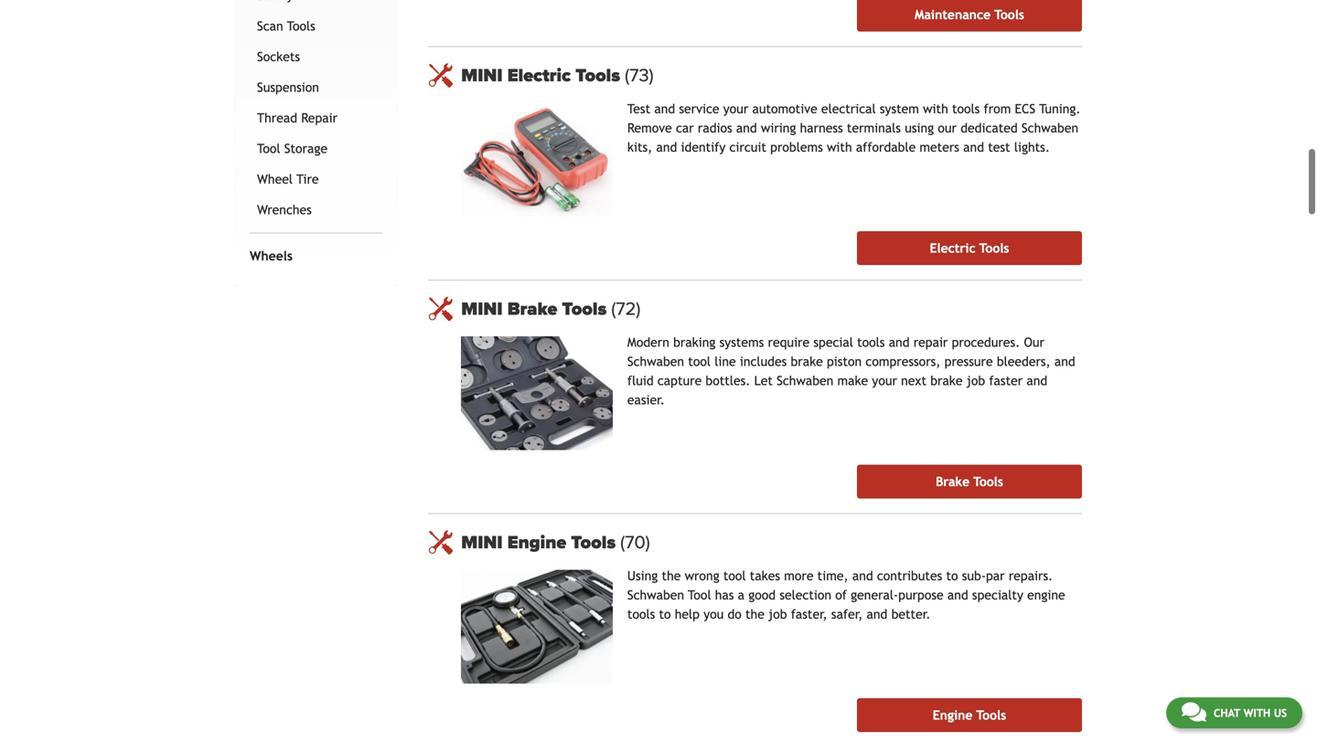 Task type: describe. For each thing, give the bounding box(es) containing it.
maintenance tools
[[915, 7, 1024, 22]]

tool inside using the wrong tool takes more time, and contributes to sub-par repairs. schwaben tool has a good selection of general-purpose and specialty engine tools to help you do the job faster, safer, and better.
[[688, 588, 711, 603]]

meters
[[920, 140, 960, 155]]

storage
[[284, 141, 328, 156]]

scan tools link
[[253, 11, 379, 41]]

kits,
[[627, 140, 653, 155]]

job inside using the wrong tool takes more time, and contributes to sub-par repairs. schwaben tool has a good selection of general-purpose and specialty engine tools to help you do the job faster, safer, and better.
[[768, 607, 787, 622]]

capture
[[658, 374, 702, 388]]

your inside modern braking systems require special tools and repair procedures. our schwaben tool line includes brake piston compressors, pressure bleeders, and fluid capture bottles. let schwaben make your next brake job faster and easier.
[[872, 374, 897, 388]]

better.
[[892, 607, 931, 622]]

repair
[[914, 335, 948, 350]]

test and service your automotive electrical system with tools from ecs tuning. remove car radios and wiring harness terminals using our dedicated schwaben kits, and identify circuit problems with affordable meters and test lights.
[[627, 102, 1081, 155]]

lights.
[[1014, 140, 1050, 155]]

and up compressors,
[[889, 335, 910, 350]]

piston
[[827, 354, 862, 369]]

next
[[901, 374, 927, 388]]

let
[[754, 374, 773, 388]]

maintenance
[[915, 7, 991, 22]]

takes
[[750, 569, 780, 584]]

tools inside modern braking systems require special tools and repair procedures. our schwaben tool line includes brake piston compressors, pressure bleeders, and fluid capture bottles. let schwaben make your next brake job faster and easier.
[[857, 335, 885, 350]]

test
[[627, 102, 651, 116]]

repairs.
[[1009, 569, 1053, 584]]

chat
[[1214, 707, 1241, 720]]

pressure
[[945, 354, 993, 369]]

1 vertical spatial with
[[827, 140, 852, 155]]

schwaben down modern
[[627, 354, 684, 369]]

schwaben right 'let'
[[777, 374, 834, 388]]

electric tools thumbnail image image
[[461, 103, 613, 217]]

time,
[[818, 569, 849, 584]]

contributes
[[877, 569, 942, 584]]

and up general-
[[852, 569, 873, 584]]

require
[[768, 335, 810, 350]]

and right bleeders,
[[1055, 354, 1076, 369]]

bottles.
[[706, 374, 751, 388]]

and down general-
[[867, 607, 888, 622]]

wiring
[[761, 121, 796, 135]]

suspension
[[257, 80, 319, 95]]

schwaben inside using the wrong tool takes more time, and contributes to sub-par repairs. schwaben tool has a good selection of general-purpose and specialty engine tools to help you do the job faster, safer, and better.
[[627, 588, 684, 603]]

par
[[986, 569, 1005, 584]]

car
[[676, 121, 694, 135]]

remove
[[627, 121, 672, 135]]

1 horizontal spatial with
[[923, 102, 948, 116]]

tool inside modern braking systems require special tools and repair procedures. our schwaben tool line includes brake piston compressors, pressure bleeders, and fluid capture bottles. let schwaben make your next brake job faster and easier.
[[688, 354, 711, 369]]

easier.
[[627, 393, 665, 407]]

wheel tire link
[[253, 164, 379, 195]]

0 vertical spatial electric
[[507, 64, 571, 86]]

tools subcategories element
[[250, 0, 383, 234]]

you
[[704, 607, 724, 622]]

0 vertical spatial brake
[[507, 298, 558, 320]]

thread repair
[[257, 111, 338, 125]]

wrong
[[685, 569, 720, 584]]

ecs
[[1015, 102, 1036, 116]]

help
[[675, 607, 700, 622]]

system
[[880, 102, 919, 116]]

us
[[1274, 707, 1287, 720]]

electric tools
[[930, 241, 1009, 256]]

using
[[905, 121, 934, 135]]

0 horizontal spatial engine
[[507, 532, 566, 554]]

1 vertical spatial brake
[[936, 475, 970, 489]]

our
[[1024, 335, 1045, 350]]

engine
[[1027, 588, 1065, 603]]

1 horizontal spatial engine
[[933, 708, 973, 723]]

1 vertical spatial brake
[[931, 374, 963, 388]]

test
[[988, 140, 1011, 155]]

our
[[938, 121, 957, 135]]

1 horizontal spatial to
[[946, 569, 958, 584]]

wrenches link
[[253, 195, 379, 225]]

engine tools link
[[857, 699, 1082, 733]]

tool storage
[[257, 141, 328, 156]]

mini                                                                                    engine tools
[[461, 532, 620, 554]]

tuning.
[[1039, 102, 1081, 116]]

harness
[[800, 121, 843, 135]]

braking
[[673, 335, 716, 350]]

tool inside using the wrong tool takes more time, and contributes to sub-par repairs. schwaben tool has a good selection of general-purpose and specialty engine tools to help you do the job faster, safer, and better.
[[723, 569, 746, 584]]

selection
[[780, 588, 832, 603]]

mini for mini                                                                                    electric tools
[[461, 64, 503, 86]]

safer,
[[831, 607, 863, 622]]

faster,
[[791, 607, 828, 622]]

affordable
[[856, 140, 916, 155]]

of
[[835, 588, 847, 603]]

radios
[[698, 121, 732, 135]]

a
[[738, 588, 745, 603]]

modern braking systems require special tools and repair procedures. our schwaben tool line includes brake piston compressors, pressure bleeders, and fluid capture bottles. let schwaben make your next brake job faster and easier.
[[627, 335, 1076, 407]]

modern
[[627, 335, 670, 350]]

comments image
[[1182, 702, 1207, 724]]

and down sub-
[[948, 588, 968, 603]]

electric tools link
[[857, 231, 1082, 265]]

service
[[679, 102, 720, 116]]

and up the circuit
[[736, 121, 757, 135]]

engine tools
[[933, 708, 1006, 723]]

electrical
[[821, 102, 876, 116]]



Task type: vqa. For each thing, say whether or not it's contained in the screenshot.
Brake Tools Link
yes



Task type: locate. For each thing, give the bounding box(es) containing it.
your down compressors,
[[872, 374, 897, 388]]

1 horizontal spatial tools
[[857, 335, 885, 350]]

good
[[749, 588, 776, 603]]

1 vertical spatial job
[[768, 607, 787, 622]]

tools up piston
[[857, 335, 885, 350]]

1 vertical spatial mini
[[461, 298, 503, 320]]

the right do
[[746, 607, 765, 622]]

electric
[[507, 64, 571, 86], [930, 241, 976, 256]]

1 vertical spatial electric
[[930, 241, 976, 256]]

1 vertical spatial engine
[[933, 708, 973, 723]]

1 vertical spatial tool
[[688, 588, 711, 603]]

0 vertical spatial job
[[967, 374, 985, 388]]

tools inside using the wrong tool takes more time, and contributes to sub-par repairs. schwaben tool has a good selection of general-purpose and specialty engine tools to help you do the job faster, safer, and better.
[[627, 607, 655, 622]]

mini                                                                                    engine tools link
[[461, 532, 1082, 554]]

tools inside test and service your automotive electrical system with tools from ecs tuning. remove car radios and wiring harness terminals using our dedicated schwaben kits, and identify circuit problems with affordable meters and test lights.
[[952, 102, 980, 116]]

job down good
[[768, 607, 787, 622]]

wheel
[[257, 172, 293, 186]]

to left help
[[659, 607, 671, 622]]

tool storage link
[[253, 133, 379, 164]]

3 mini from the top
[[461, 532, 503, 554]]

tool
[[688, 354, 711, 369], [723, 569, 746, 584]]

scan tools
[[257, 19, 315, 33]]

mini for mini                                                                                    brake tools
[[461, 298, 503, 320]]

0 vertical spatial engine
[[507, 532, 566, 554]]

tools
[[952, 102, 980, 116], [857, 335, 885, 350], [627, 607, 655, 622]]

1 horizontal spatial your
[[872, 374, 897, 388]]

and up remove
[[654, 102, 675, 116]]

1 horizontal spatial brake
[[936, 475, 970, 489]]

purpose
[[898, 588, 944, 603]]

using the wrong tool takes more time, and contributes to sub-par repairs. schwaben tool has a good selection of general-purpose and specialty engine tools to help you do the job faster, safer, and better.
[[627, 569, 1065, 622]]

thread
[[257, 111, 297, 125]]

engine
[[507, 532, 566, 554], [933, 708, 973, 723]]

schwaben inside test and service your automotive electrical system with tools from ecs tuning. remove car radios and wiring harness terminals using our dedicated schwaben kits, and identify circuit problems with affordable meters and test lights.
[[1022, 121, 1079, 135]]

1 vertical spatial the
[[746, 607, 765, 622]]

0 horizontal spatial tools
[[627, 607, 655, 622]]

wrenches
[[257, 202, 312, 217]]

1 horizontal spatial brake
[[931, 374, 963, 388]]

brake
[[791, 354, 823, 369], [931, 374, 963, 388]]

1 horizontal spatial job
[[967, 374, 985, 388]]

maintenance tools link
[[857, 0, 1082, 32]]

2 vertical spatial tools
[[627, 607, 655, 622]]

systems
[[720, 335, 764, 350]]

1 horizontal spatial tool
[[723, 569, 746, 584]]

1 vertical spatial tool
[[723, 569, 746, 584]]

and down bleeders,
[[1027, 374, 1048, 388]]

1 vertical spatial to
[[659, 607, 671, 622]]

your up radios
[[723, 102, 749, 116]]

tool up the a
[[723, 569, 746, 584]]

0 vertical spatial mini
[[461, 64, 503, 86]]

tool down wrong
[[688, 588, 711, 603]]

automotive
[[752, 102, 818, 116]]

0 horizontal spatial the
[[662, 569, 681, 584]]

job inside modern braking systems require special tools and repair procedures. our schwaben tool line includes brake piston compressors, pressure bleeders, and fluid capture bottles. let schwaben make your next brake job faster and easier.
[[967, 374, 985, 388]]

brake
[[507, 298, 558, 320], [936, 475, 970, 489]]

0 vertical spatial with
[[923, 102, 948, 116]]

more
[[784, 569, 814, 584]]

2 vertical spatial mini
[[461, 532, 503, 554]]

0 vertical spatial your
[[723, 102, 749, 116]]

brake tools link
[[857, 465, 1082, 499]]

specialty
[[972, 588, 1024, 603]]

fluid
[[627, 374, 654, 388]]

wheels
[[250, 249, 293, 263]]

line
[[715, 354, 736, 369]]

brake down require
[[791, 354, 823, 369]]

sockets link
[[253, 41, 379, 72]]

engine tools thumbnail image image
[[461, 570, 613, 684]]

from
[[984, 102, 1011, 116]]

compressors,
[[866, 354, 941, 369]]

0 horizontal spatial to
[[659, 607, 671, 622]]

1 mini from the top
[[461, 64, 503, 86]]

0 horizontal spatial your
[[723, 102, 749, 116]]

0 horizontal spatial tool
[[257, 141, 280, 156]]

schwaben
[[1022, 121, 1079, 135], [627, 354, 684, 369], [777, 374, 834, 388], [627, 588, 684, 603]]

to
[[946, 569, 958, 584], [659, 607, 671, 622]]

0 horizontal spatial job
[[768, 607, 787, 622]]

and
[[654, 102, 675, 116], [736, 121, 757, 135], [656, 140, 677, 155], [963, 140, 984, 155], [889, 335, 910, 350], [1055, 354, 1076, 369], [1027, 374, 1048, 388], [852, 569, 873, 584], [948, 588, 968, 603], [867, 607, 888, 622]]

wheel tire
[[257, 172, 319, 186]]

brake tools
[[936, 475, 1003, 489]]

your inside test and service your automotive electrical system with tools from ecs tuning. remove car radios and wiring harness terminals using our dedicated schwaben kits, and identify circuit problems with affordable meters and test lights.
[[723, 102, 749, 116]]

0 horizontal spatial brake
[[791, 354, 823, 369]]

0 vertical spatial tools
[[952, 102, 980, 116]]

with
[[923, 102, 948, 116], [827, 140, 852, 155], [1244, 707, 1271, 720]]

1 horizontal spatial electric
[[930, 241, 976, 256]]

includes
[[740, 354, 787, 369]]

mini
[[461, 64, 503, 86], [461, 298, 503, 320], [461, 532, 503, 554]]

tools down the using
[[627, 607, 655, 622]]

repair
[[301, 111, 338, 125]]

and down dedicated at top
[[963, 140, 984, 155]]

with down "harness"
[[827, 140, 852, 155]]

chat with us
[[1214, 707, 1287, 720]]

problems
[[770, 140, 823, 155]]

mini                                                                                    electric tools
[[461, 64, 625, 86]]

wheels link
[[246, 241, 379, 272]]

sockets
[[257, 49, 300, 64]]

0 horizontal spatial electric
[[507, 64, 571, 86]]

mini                                                                                    brake tools link
[[461, 298, 1082, 320]]

to left sub-
[[946, 569, 958, 584]]

sub-
[[962, 569, 986, 584]]

terminals
[[847, 121, 901, 135]]

1 vertical spatial tools
[[857, 335, 885, 350]]

1 horizontal spatial tool
[[688, 588, 711, 603]]

make
[[838, 374, 868, 388]]

2 mini from the top
[[461, 298, 503, 320]]

with up our
[[923, 102, 948, 116]]

and down remove
[[656, 140, 677, 155]]

0 horizontal spatial brake
[[507, 298, 558, 320]]

0 vertical spatial tool
[[688, 354, 711, 369]]

thread repair link
[[253, 103, 379, 133]]

faster
[[989, 374, 1023, 388]]

with left us
[[1244, 707, 1271, 720]]

schwaben down the using
[[627, 588, 684, 603]]

job down pressure
[[967, 374, 985, 388]]

brake tools thumbnail image image
[[461, 337, 613, 450]]

job
[[967, 374, 985, 388], [768, 607, 787, 622]]

schwaben down "tuning."
[[1022, 121, 1079, 135]]

0 vertical spatial brake
[[791, 354, 823, 369]]

mini                                                                                    electric tools link
[[461, 64, 1082, 86]]

do
[[728, 607, 742, 622]]

tool up wheel
[[257, 141, 280, 156]]

mini for mini                                                                                    engine tools
[[461, 532, 503, 554]]

2 vertical spatial with
[[1244, 707, 1271, 720]]

tool
[[257, 141, 280, 156], [688, 588, 711, 603]]

procedures.
[[952, 335, 1020, 350]]

0 horizontal spatial tool
[[688, 354, 711, 369]]

identify
[[681, 140, 726, 155]]

circuit
[[730, 140, 767, 155]]

dedicated
[[961, 121, 1018, 135]]

2 horizontal spatial with
[[1244, 707, 1271, 720]]

tire
[[296, 172, 319, 186]]

your
[[723, 102, 749, 116], [872, 374, 897, 388]]

0 vertical spatial to
[[946, 569, 958, 584]]

bleeders,
[[997, 354, 1051, 369]]

has
[[715, 588, 734, 603]]

using
[[627, 569, 658, 584]]

0 horizontal spatial with
[[827, 140, 852, 155]]

mini                                                                                    brake tools
[[461, 298, 611, 320]]

2 horizontal spatial tools
[[952, 102, 980, 116]]

0 vertical spatial tool
[[257, 141, 280, 156]]

chat with us link
[[1166, 698, 1303, 729]]

tool down braking
[[688, 354, 711, 369]]

the right the using
[[662, 569, 681, 584]]

1 horizontal spatial the
[[746, 607, 765, 622]]

0 vertical spatial the
[[662, 569, 681, 584]]

brake down pressure
[[931, 374, 963, 388]]

general-
[[851, 588, 898, 603]]

tools up our
[[952, 102, 980, 116]]

1 vertical spatial your
[[872, 374, 897, 388]]



